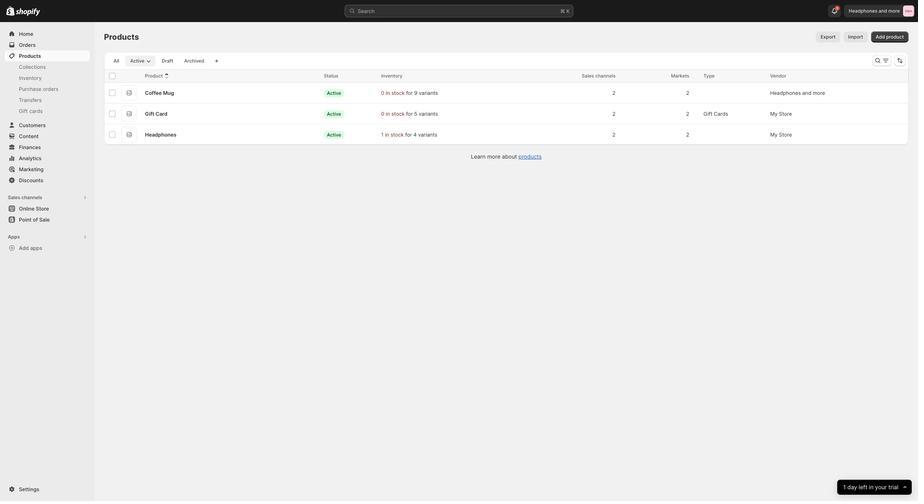 Task type: describe. For each thing, give the bounding box(es) containing it.
day
[[848, 484, 857, 491]]

about
[[502, 153, 517, 160]]

add product
[[876, 34, 904, 40]]

1 in stock for 4 variants
[[381, 132, 437, 138]]

inventory link
[[5, 73, 90, 84]]

shopify image
[[6, 6, 15, 16]]

active for coffee mug
[[327, 90, 341, 96]]

collections link
[[5, 61, 90, 73]]

gift card link
[[145, 110, 167, 118]]

channels inside button
[[21, 195, 42, 201]]

card
[[156, 111, 167, 117]]

content link
[[5, 131, 90, 142]]

inventory button
[[381, 72, 410, 80]]

coffee
[[145, 90, 162, 96]]

0 vertical spatial sales channels
[[582, 73, 616, 79]]

for for 4
[[405, 132, 412, 138]]

stock for 5
[[392, 111, 405, 117]]

0 in stock for 9 variants
[[381, 90, 438, 96]]

my for 1 in stock for 4 variants
[[770, 132, 778, 138]]

purchase
[[19, 86, 41, 92]]

purchase orders
[[19, 86, 58, 92]]

cards
[[714, 111, 728, 117]]

4
[[413, 132, 417, 138]]

analytics link
[[5, 153, 90, 164]]

gift cards link
[[5, 106, 90, 117]]

sales channels button
[[5, 192, 90, 203]]

trial
[[888, 484, 898, 491]]

orders link
[[5, 39, 90, 50]]

1 for 1
[[837, 6, 838, 10]]

orders
[[19, 42, 36, 48]]

settings link
[[5, 484, 90, 495]]

home link
[[5, 28, 90, 39]]

archived link
[[180, 56, 209, 67]]

learn
[[471, 153, 486, 160]]

active for gift card
[[327, 111, 341, 117]]

all link
[[109, 56, 124, 67]]

add for add apps
[[19, 245, 29, 251]]

export button
[[816, 32, 840, 43]]

in for 0 in stock for 5 variants
[[386, 111, 390, 117]]

left
[[859, 484, 867, 491]]

settings
[[19, 487, 39, 493]]

gift cards
[[19, 108, 43, 114]]

transfers link
[[5, 95, 90, 106]]

gift cards
[[704, 111, 728, 117]]

sale
[[39, 217, 50, 223]]

active for headphones
[[327, 132, 341, 138]]

online store link
[[5, 203, 90, 214]]

gift for gift card
[[145, 111, 154, 117]]

0 for 0 in stock for 5 variants
[[381, 111, 384, 117]]

⌘ k
[[560, 8, 570, 14]]

type button
[[704, 72, 723, 80]]

0 vertical spatial headphones
[[849, 8, 878, 14]]

point of sale
[[19, 217, 50, 223]]

gift card
[[145, 111, 167, 117]]

marketing
[[19, 166, 44, 173]]

content
[[19, 133, 39, 140]]

analytics
[[19, 155, 41, 162]]

k
[[567, 8, 570, 14]]

all
[[114, 58, 119, 64]]

0 vertical spatial headphones and more
[[849, 8, 900, 14]]

customers
[[19, 122, 46, 128]]

marketing link
[[5, 164, 90, 175]]

in for 0 in stock for 9 variants
[[386, 90, 390, 96]]

online
[[19, 206, 35, 212]]

1 for 1 in stock for 4 variants
[[381, 132, 384, 138]]

1 horizontal spatial and
[[879, 8, 887, 14]]

variants for 0 in stock for 9 variants
[[419, 90, 438, 96]]

finances link
[[5, 142, 90, 153]]

add for add product
[[876, 34, 885, 40]]

1 vertical spatial more
[[813, 90, 825, 96]]

online store
[[19, 206, 49, 212]]

draft link
[[157, 56, 178, 67]]

tab list containing all
[[107, 55, 211, 67]]

status
[[324, 73, 338, 79]]

coffee mug
[[145, 90, 174, 96]]

import button
[[844, 32, 868, 43]]

for for 9
[[406, 90, 413, 96]]

shopify image
[[16, 8, 40, 16]]

product
[[886, 34, 904, 40]]

discounts link
[[5, 175, 90, 186]]

point
[[19, 217, 31, 223]]

add apps button
[[5, 243, 90, 254]]

online store button
[[0, 203, 95, 214]]

9
[[414, 90, 418, 96]]

inventory inside inventory link
[[19, 75, 42, 81]]

store for 1 in stock for 4 variants
[[779, 132, 792, 138]]

my store for 0 in stock for 5 variants
[[770, 111, 792, 117]]

0 vertical spatial sales
[[582, 73, 594, 79]]

markets
[[671, 73, 690, 79]]

inventory inside inventory button
[[381, 73, 403, 79]]



Task type: vqa. For each thing, say whether or not it's contained in the screenshot.
Learn more about automations
no



Task type: locate. For each thing, give the bounding box(es) containing it.
1 day left in your trial button
[[837, 480, 912, 495]]

0 left 5 at top
[[381, 111, 384, 117]]

0 horizontal spatial headphones and more
[[770, 90, 825, 96]]

2 vertical spatial store
[[36, 206, 49, 212]]

sales channels inside button
[[8, 195, 42, 201]]

products up collections
[[19, 53, 41, 59]]

vendor
[[770, 73, 787, 79]]

1 day left in your trial
[[843, 484, 898, 491]]

purchase orders link
[[5, 84, 90, 95]]

for left "4"
[[405, 132, 412, 138]]

variants for 0 in stock for 5 variants
[[419, 111, 438, 117]]

import
[[848, 34, 863, 40]]

0 vertical spatial 0
[[381, 90, 384, 96]]

0 vertical spatial more
[[889, 8, 900, 14]]

1 inside 1 dropdown button
[[837, 6, 838, 10]]

1 vertical spatial my
[[770, 132, 778, 138]]

1 up export button
[[837, 6, 838, 10]]

headphones up import
[[849, 8, 878, 14]]

1 horizontal spatial channels
[[595, 73, 616, 79]]

1 for 1 day left in your trial
[[843, 484, 846, 491]]

add
[[876, 34, 885, 40], [19, 245, 29, 251]]

product button
[[145, 72, 171, 80]]

of
[[33, 217, 38, 223]]

archived
[[184, 58, 204, 64]]

0 horizontal spatial products
[[19, 53, 41, 59]]

1 horizontal spatial add
[[876, 34, 885, 40]]

discounts
[[19, 177, 43, 184]]

store inside "button"
[[36, 206, 49, 212]]

stock left 5 at top
[[392, 111, 405, 117]]

1 left "4"
[[381, 132, 384, 138]]

0 vertical spatial store
[[779, 111, 792, 117]]

collections
[[19, 64, 46, 70]]

stock down inventory button
[[392, 90, 405, 96]]

gift for gift cards
[[19, 108, 28, 114]]

0 horizontal spatial headphones
[[145, 132, 176, 138]]

mug
[[163, 90, 174, 96]]

2 vertical spatial headphones
[[145, 132, 176, 138]]

1 vertical spatial stock
[[392, 111, 405, 117]]

headphones down vendor button
[[770, 90, 801, 96]]

0 vertical spatial variants
[[419, 90, 438, 96]]

for for 5
[[406, 111, 413, 117]]

apps button
[[5, 232, 90, 243]]

2 vertical spatial stock
[[391, 132, 404, 138]]

stock for 9
[[392, 90, 405, 96]]

headphones and more up 'add product'
[[849, 8, 900, 14]]

2 vertical spatial more
[[487, 153, 501, 160]]

add product link
[[871, 32, 909, 43]]

0 horizontal spatial gift
[[19, 108, 28, 114]]

0 horizontal spatial and
[[802, 90, 812, 96]]

1 my store from the top
[[770, 111, 792, 117]]

gift left card on the left of the page
[[145, 111, 154, 117]]

finances
[[19, 144, 41, 151]]

in inside dropdown button
[[869, 484, 874, 491]]

1 vertical spatial sales
[[8, 195, 20, 201]]

2 horizontal spatial gift
[[704, 111, 713, 117]]

0 horizontal spatial more
[[487, 153, 501, 160]]

transfers
[[19, 97, 42, 103]]

type
[[704, 73, 715, 79]]

and
[[879, 8, 887, 14], [802, 90, 812, 96]]

0 vertical spatial my store
[[770, 111, 792, 117]]

active inside the active "dropdown button"
[[130, 58, 144, 64]]

1 vertical spatial store
[[779, 132, 792, 138]]

1 horizontal spatial sales
[[582, 73, 594, 79]]

orders
[[43, 86, 58, 92]]

gift for gift cards
[[704, 111, 713, 117]]

1 vertical spatial headphones
[[770, 90, 801, 96]]

in down inventory button
[[386, 90, 390, 96]]

1 vertical spatial 1
[[381, 132, 384, 138]]

inventory up "purchase" in the left top of the page
[[19, 75, 42, 81]]

1 horizontal spatial 1
[[837, 6, 838, 10]]

2 horizontal spatial more
[[889, 8, 900, 14]]

store for 0 in stock for 5 variants
[[779, 111, 792, 117]]

products
[[104, 32, 139, 42], [19, 53, 41, 59]]

2 horizontal spatial 1
[[843, 484, 846, 491]]

headphones and more
[[849, 8, 900, 14], [770, 90, 825, 96]]

sales channels
[[582, 73, 616, 79], [8, 195, 42, 201]]

channels
[[595, 73, 616, 79], [21, 195, 42, 201]]

in for 1 in stock for 4 variants
[[385, 132, 389, 138]]

variants
[[419, 90, 438, 96], [419, 111, 438, 117], [418, 132, 437, 138]]

0 vertical spatial add
[[876, 34, 885, 40]]

0 vertical spatial stock
[[392, 90, 405, 96]]

variants right 5 at top
[[419, 111, 438, 117]]

0 horizontal spatial sales
[[8, 195, 20, 201]]

2 horizontal spatial headphones
[[849, 8, 878, 14]]

my for 0 in stock for 5 variants
[[770, 111, 778, 117]]

1 my from the top
[[770, 111, 778, 117]]

gift left the 'cards'
[[704, 111, 713, 117]]

1
[[837, 6, 838, 10], [381, 132, 384, 138], [843, 484, 846, 491]]

1 horizontal spatial inventory
[[381, 73, 403, 79]]

2 vertical spatial variants
[[418, 132, 437, 138]]

for left 5 at top
[[406, 111, 413, 117]]

2
[[612, 90, 616, 96], [686, 90, 690, 96], [612, 111, 616, 117], [686, 111, 690, 117], [612, 132, 616, 138], [686, 132, 690, 138]]

⌘
[[560, 8, 565, 14]]

headphones down card on the left of the page
[[145, 132, 176, 138]]

gift inside "link"
[[19, 108, 28, 114]]

stock for 4
[[391, 132, 404, 138]]

1 vertical spatial my store
[[770, 132, 792, 138]]

for left 9
[[406, 90, 413, 96]]

active button
[[125, 56, 155, 67]]

0 vertical spatial 1
[[837, 6, 838, 10]]

gift left cards
[[19, 108, 28, 114]]

0 down inventory button
[[381, 90, 384, 96]]

active
[[130, 58, 144, 64], [327, 90, 341, 96], [327, 111, 341, 117], [327, 132, 341, 138]]

0 horizontal spatial 1
[[381, 132, 384, 138]]

1 vertical spatial channels
[[21, 195, 42, 201]]

stock left "4"
[[391, 132, 404, 138]]

headphones and more down vendor button
[[770, 90, 825, 96]]

add left product
[[876, 34, 885, 40]]

learn more about products
[[471, 153, 542, 160]]

1 vertical spatial variants
[[419, 111, 438, 117]]

1 horizontal spatial headphones and more
[[849, 8, 900, 14]]

variants right "4"
[[418, 132, 437, 138]]

1 horizontal spatial headphones
[[770, 90, 801, 96]]

coffee mug link
[[145, 89, 174, 97]]

1 horizontal spatial products
[[104, 32, 139, 42]]

my store for 1 in stock for 4 variants
[[770, 132, 792, 138]]

in left 5 at top
[[386, 111, 390, 117]]

point of sale link
[[5, 214, 90, 225]]

1 horizontal spatial sales channels
[[582, 73, 616, 79]]

0 vertical spatial for
[[406, 90, 413, 96]]

my
[[770, 111, 778, 117], [770, 132, 778, 138]]

0 vertical spatial my
[[770, 111, 778, 117]]

for
[[406, 90, 413, 96], [406, 111, 413, 117], [405, 132, 412, 138]]

home
[[19, 31, 33, 37]]

point of sale button
[[0, 214, 95, 225]]

2 vertical spatial 1
[[843, 484, 846, 491]]

1 horizontal spatial gift
[[145, 111, 154, 117]]

apps
[[30, 245, 42, 251]]

add inside button
[[19, 245, 29, 251]]

products link
[[519, 153, 542, 160]]

2 my store from the top
[[770, 132, 792, 138]]

0 vertical spatial products
[[104, 32, 139, 42]]

headphones
[[849, 8, 878, 14], [770, 90, 801, 96], [145, 132, 176, 138]]

1 horizontal spatial more
[[813, 90, 825, 96]]

in left "4"
[[385, 132, 389, 138]]

0 for 0 in stock for 9 variants
[[381, 90, 384, 96]]

sales inside button
[[8, 195, 20, 201]]

products up the all
[[104, 32, 139, 42]]

1 button
[[828, 5, 841, 17]]

5
[[414, 111, 417, 117]]

1 vertical spatial products
[[19, 53, 41, 59]]

headphones link
[[145, 131, 176, 139]]

in right left
[[869, 484, 874, 491]]

1 vertical spatial add
[[19, 245, 29, 251]]

cards
[[29, 108, 43, 114]]

in
[[386, 90, 390, 96], [386, 111, 390, 117], [385, 132, 389, 138], [869, 484, 874, 491]]

0 horizontal spatial add
[[19, 245, 29, 251]]

0 horizontal spatial sales channels
[[8, 195, 42, 201]]

customers link
[[5, 120, 90, 131]]

0 vertical spatial channels
[[595, 73, 616, 79]]

0 horizontal spatial inventory
[[19, 75, 42, 81]]

add apps
[[19, 245, 42, 251]]

inventory
[[381, 73, 403, 79], [19, 75, 42, 81]]

draft
[[162, 58, 173, 64]]

products link
[[5, 50, 90, 61]]

headphones and more image
[[903, 6, 914, 17]]

0
[[381, 90, 384, 96], [381, 111, 384, 117]]

export
[[821, 34, 836, 40]]

1 0 from the top
[[381, 90, 384, 96]]

variants right 9
[[419, 90, 438, 96]]

product
[[145, 73, 163, 79]]

inventory up 0 in stock for 9 variants
[[381, 73, 403, 79]]

products
[[519, 153, 542, 160]]

1 vertical spatial for
[[406, 111, 413, 117]]

1 vertical spatial 0
[[381, 111, 384, 117]]

1 vertical spatial headphones and more
[[770, 90, 825, 96]]

2 my from the top
[[770, 132, 778, 138]]

2 0 from the top
[[381, 111, 384, 117]]

1 vertical spatial sales channels
[[8, 195, 42, 201]]

sales
[[582, 73, 594, 79], [8, 195, 20, 201]]

variants for 1 in stock for 4 variants
[[418, 132, 437, 138]]

apps
[[8, 234, 20, 240]]

2 vertical spatial for
[[405, 132, 412, 138]]

search
[[358, 8, 375, 14]]

add left apps
[[19, 245, 29, 251]]

vendor button
[[770, 72, 794, 80]]

1 left day
[[843, 484, 846, 491]]

tab list
[[107, 55, 211, 67]]

1 inside 1 day left in your trial dropdown button
[[843, 484, 846, 491]]

your
[[875, 484, 887, 491]]

1 vertical spatial and
[[802, 90, 812, 96]]

0 horizontal spatial channels
[[21, 195, 42, 201]]

0 in stock for 5 variants
[[381, 111, 438, 117]]

0 vertical spatial and
[[879, 8, 887, 14]]

store
[[779, 111, 792, 117], [779, 132, 792, 138], [36, 206, 49, 212]]



